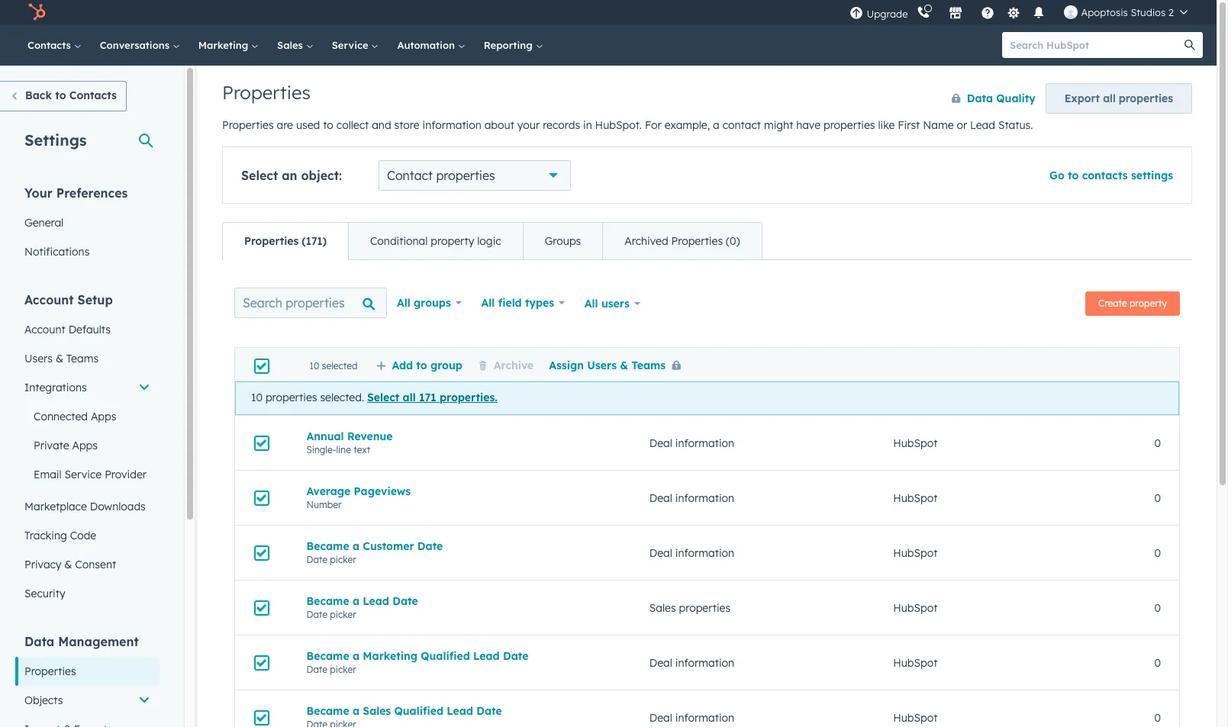 Task type: describe. For each thing, give the bounding box(es) containing it.
collect
[[336, 118, 369, 132]]

2 deal information from the top
[[650, 491, 734, 505]]

downloads
[[90, 500, 146, 514]]

0 for became a sales qualified lead date
[[1155, 711, 1161, 725]]

users inside users & teams link
[[24, 352, 53, 366]]

store
[[394, 118, 420, 132]]

upgrade
[[867, 7, 908, 19]]

logic
[[477, 234, 501, 248]]

create
[[1099, 298, 1127, 309]]

reporting link
[[475, 24, 552, 66]]

10 for 10 properties selected. select all 171 properties.
[[251, 391, 263, 405]]

became a marketing qualified lead date button
[[307, 649, 613, 663]]

and
[[372, 118, 391, 132]]

add to group
[[392, 359, 463, 373]]

5 deal information from the top
[[650, 711, 734, 725]]

conditional
[[370, 234, 428, 248]]

all for all users
[[585, 297, 598, 311]]

properties inside properties link
[[24, 665, 76, 679]]

groups link
[[523, 223, 603, 260]]

marketplace downloads link
[[15, 492, 160, 521]]

private apps link
[[15, 431, 160, 460]]

account defaults
[[24, 323, 111, 337]]

became for became a lead date
[[307, 594, 349, 608]]

security
[[24, 587, 65, 601]]

add to group button
[[376, 359, 463, 373]]

properties for contact properties
[[436, 168, 495, 183]]

help image
[[981, 7, 995, 21]]

users & teams
[[24, 352, 99, 366]]

first
[[898, 118, 920, 132]]

all inside button
[[1103, 92, 1116, 105]]

your preferences element
[[15, 185, 160, 266]]

average
[[307, 484, 351, 498]]

0 for became a marketing qualified lead date
[[1155, 656, 1161, 670]]

apps for connected apps
[[91, 410, 116, 424]]

all field types button
[[471, 288, 575, 318]]

have
[[796, 118, 821, 132]]

contact properties
[[387, 168, 495, 183]]

integrations button
[[15, 373, 160, 402]]

apoptosis studios 2
[[1081, 6, 1174, 18]]

deal for date
[[650, 546, 673, 560]]

hubspot for annual revenue
[[893, 436, 938, 450]]

1 horizontal spatial service
[[332, 39, 371, 51]]

all inside tab panel
[[403, 391, 416, 405]]

10 selected
[[310, 360, 358, 372]]

qualified for sales
[[394, 704, 444, 718]]

all users
[[585, 297, 630, 311]]

& for teams
[[56, 352, 63, 366]]

menu containing apoptosis studios 2
[[849, 0, 1199, 24]]

private
[[34, 439, 69, 453]]

contact properties button
[[379, 160, 571, 191]]

account for account setup
[[24, 292, 74, 308]]

security link
[[15, 579, 160, 608]]

apps for private apps
[[72, 439, 98, 453]]

0 horizontal spatial marketing
[[198, 39, 251, 51]]

archive button
[[478, 359, 534, 373]]

1 vertical spatial contacts
[[69, 89, 117, 102]]

contacts
[[1082, 169, 1128, 182]]

tracking code
[[24, 529, 96, 543]]

marketplaces image
[[949, 7, 963, 21]]

4 became from the top
[[307, 704, 349, 718]]

settings image
[[1007, 6, 1021, 20]]

became a marketing qualified lead date date picker
[[307, 649, 529, 675]]

management
[[58, 634, 139, 650]]

notifications button
[[1026, 0, 1052, 24]]

2 deal from the top
[[650, 491, 673, 505]]

consent
[[75, 558, 116, 572]]

annual
[[307, 429, 344, 443]]

Search search field
[[234, 288, 387, 318]]

users inside tab panel
[[587, 359, 617, 373]]

service inside account setup element
[[65, 468, 102, 482]]

privacy
[[24, 558, 61, 572]]

deal information for qualified
[[650, 656, 734, 670]]

help button
[[975, 0, 1001, 24]]

archive
[[494, 359, 534, 373]]

became a sales qualified lead date
[[307, 704, 502, 718]]

became for became a customer date
[[307, 539, 349, 553]]

upgrade image
[[850, 6, 864, 20]]

integrations
[[24, 381, 87, 395]]

account setup
[[24, 292, 113, 308]]

picker inside "became a marketing qualified lead date date picker"
[[330, 664, 356, 675]]

export
[[1065, 92, 1100, 105]]

properties inside button
[[1119, 92, 1173, 105]]

status.
[[998, 118, 1033, 132]]

notifications link
[[15, 237, 160, 266]]

0 vertical spatial contacts
[[27, 39, 74, 51]]

picker for lead
[[330, 609, 356, 620]]

marketplace downloads
[[24, 500, 146, 514]]

export all properties button
[[1046, 83, 1192, 114]]

contact
[[723, 118, 761, 132]]

teams inside account setup element
[[66, 352, 99, 366]]

email service provider link
[[15, 460, 160, 489]]

defaults
[[68, 323, 111, 337]]

became a customer date button
[[307, 539, 613, 553]]

service link
[[323, 24, 388, 66]]

groups
[[414, 296, 451, 310]]

groups
[[545, 234, 581, 248]]

setup
[[78, 292, 113, 308]]

your preferences
[[24, 186, 128, 201]]

properties link
[[15, 657, 160, 686]]

to for go to contacts settings
[[1068, 169, 1079, 182]]

& for consent
[[64, 558, 72, 572]]

information for became a marketing qualified lead date
[[675, 656, 734, 670]]

sales for sales
[[277, 39, 306, 51]]

notifications
[[24, 245, 90, 259]]

name
[[923, 118, 954, 132]]

annual revenue button
[[307, 429, 613, 443]]

an
[[282, 168, 297, 183]]

all for all groups
[[397, 296, 411, 310]]

group
[[431, 359, 463, 373]]

information for became a sales qualified lead date
[[675, 711, 734, 725]]

a for became a lead date
[[353, 594, 360, 608]]

tab list containing properties (171)
[[222, 222, 762, 260]]

objects
[[24, 694, 63, 708]]

hubspot for became a sales qualified lead date
[[893, 711, 938, 725]]

archived
[[625, 234, 668, 248]]

data for data management
[[24, 634, 54, 650]]

hubspot.
[[595, 118, 642, 132]]

about
[[485, 118, 514, 132]]

hubspot for average pageviews
[[893, 491, 938, 505]]

email service provider
[[34, 468, 147, 482]]

like
[[878, 118, 895, 132]]

0 for annual revenue
[[1155, 436, 1161, 450]]

properties left (171) at the top left of page
[[244, 234, 299, 248]]

create property
[[1099, 298, 1167, 309]]

archived properties (0)
[[625, 234, 740, 248]]

search image
[[1185, 40, 1196, 50]]

apoptosis
[[1081, 6, 1128, 18]]

select an object:
[[241, 168, 342, 183]]



Task type: locate. For each thing, give the bounding box(es) containing it.
calling icon button
[[911, 2, 937, 22]]

information for became a customer date
[[675, 546, 734, 560]]

2 vertical spatial sales
[[363, 704, 391, 718]]

1 horizontal spatial sales
[[363, 704, 391, 718]]

became inside became a customer date date picker
[[307, 539, 349, 553]]

0 horizontal spatial data
[[24, 634, 54, 650]]

pageviews
[[354, 484, 411, 498]]

to for back to contacts
[[55, 89, 66, 102]]

0 for became a customer date
[[1155, 546, 1161, 560]]

general
[[24, 216, 64, 230]]

0 vertical spatial apps
[[91, 410, 116, 424]]

1 vertical spatial property
[[1130, 298, 1167, 309]]

5 deal from the top
[[650, 711, 673, 725]]

all left 171
[[403, 391, 416, 405]]

sales properties
[[650, 601, 731, 615]]

lead right or
[[970, 118, 995, 132]]

lead inside "became a marketing qualified lead date date picker"
[[473, 649, 500, 663]]

property inside button
[[1130, 298, 1167, 309]]

1 vertical spatial marketing
[[363, 649, 418, 663]]

& right assign
[[620, 359, 628, 373]]

1 vertical spatial 10
[[251, 391, 263, 405]]

became a lead date date picker
[[307, 594, 418, 620]]

1 picker from the top
[[330, 554, 356, 565]]

2 account from the top
[[24, 323, 65, 337]]

1 horizontal spatial &
[[64, 558, 72, 572]]

properties for sales properties
[[679, 601, 731, 615]]

1 vertical spatial qualified
[[394, 704, 444, 718]]

users
[[24, 352, 53, 366], [587, 359, 617, 373]]

sales link
[[268, 24, 323, 66]]

marketing inside "became a marketing qualified lead date date picker"
[[363, 649, 418, 663]]

example,
[[665, 118, 710, 132]]

all groups
[[397, 296, 451, 310]]

marketing
[[198, 39, 251, 51], [363, 649, 418, 663]]

0 vertical spatial all
[[1103, 92, 1116, 105]]

lead down 'became a marketing qualified lead date' button at the left of the page
[[447, 704, 473, 718]]

0 horizontal spatial users
[[24, 352, 53, 366]]

a inside "became a marketing qualified lead date date picker"
[[353, 649, 360, 663]]

0 vertical spatial data
[[967, 92, 993, 105]]

0 vertical spatial sales
[[277, 39, 306, 51]]

0 horizontal spatial all
[[397, 296, 411, 310]]

data quality button
[[936, 83, 1037, 114]]

properties are used to collect and store information about your records in hubspot. for example, a contact might have properties like first name or lead status.
[[222, 118, 1033, 132]]

lead down became a customer date date picker
[[363, 594, 389, 608]]

properties up the objects
[[24, 665, 76, 679]]

service down private apps link
[[65, 468, 102, 482]]

2 horizontal spatial &
[[620, 359, 628, 373]]

all field types
[[481, 296, 554, 310]]

6 hubspot from the top
[[893, 711, 938, 725]]

or
[[957, 118, 967, 132]]

all right export
[[1103, 92, 1116, 105]]

account setup element
[[15, 292, 160, 608]]

1 horizontal spatial teams
[[632, 359, 666, 373]]

hubspot for became a lead date
[[893, 601, 938, 615]]

data management
[[24, 634, 139, 650]]

property for create
[[1130, 298, 1167, 309]]

data inside data quality button
[[967, 92, 993, 105]]

6 0 from the top
[[1155, 711, 1161, 725]]

a for became a marketing qualified lead date
[[353, 649, 360, 663]]

deal for line
[[650, 436, 673, 450]]

Search HubSpot search field
[[1002, 32, 1189, 58]]

teams
[[66, 352, 99, 366], [632, 359, 666, 373]]

conversations
[[100, 39, 172, 51]]

users & teams link
[[15, 344, 160, 373]]

are
[[277, 118, 293, 132]]

select down add
[[367, 391, 399, 405]]

reporting
[[484, 39, 536, 51]]

information for annual revenue
[[675, 436, 734, 450]]

hubspot image
[[27, 3, 46, 21]]

properties left are
[[222, 118, 274, 132]]

deal information for date
[[650, 546, 734, 560]]

might
[[764, 118, 793, 132]]

2 became from the top
[[307, 594, 349, 608]]

all for all field types
[[481, 296, 495, 310]]

a inside became a lead date date picker
[[353, 594, 360, 608]]

picker inside became a customer date date picker
[[330, 554, 356, 565]]

qualified inside "became a marketing qualified lead date date picker"
[[421, 649, 470, 663]]

search button
[[1177, 32, 1203, 58]]

sales for sales properties
[[650, 601, 676, 615]]

contacts link
[[18, 24, 91, 66]]

1 hubspot from the top
[[893, 436, 938, 450]]

4 hubspot from the top
[[893, 601, 938, 615]]

3 deal information from the top
[[650, 546, 734, 560]]

to inside tab panel
[[416, 359, 427, 373]]

1 deal from the top
[[650, 436, 673, 450]]

general link
[[15, 208, 160, 237]]

contacts down the hubspot link
[[27, 39, 74, 51]]

data inside data management element
[[24, 634, 54, 650]]

2
[[1169, 6, 1174, 18]]

back
[[25, 89, 52, 102]]

1 account from the top
[[24, 292, 74, 308]]

all left the groups
[[397, 296, 411, 310]]

service
[[332, 39, 371, 51], [65, 468, 102, 482]]

to for add to group
[[416, 359, 427, 373]]

deal for qualified
[[650, 656, 673, 670]]

apps up email service provider link
[[72, 439, 98, 453]]

average pageviews button
[[307, 484, 613, 498]]

tracking
[[24, 529, 67, 543]]

3 0 from the top
[[1155, 546, 1161, 560]]

back to contacts link
[[0, 81, 127, 111]]

field
[[498, 296, 522, 310]]

single-
[[307, 444, 336, 455]]

1 vertical spatial account
[[24, 323, 65, 337]]

1 horizontal spatial select
[[367, 391, 399, 405]]

0 vertical spatial service
[[332, 39, 371, 51]]

deal
[[650, 436, 673, 450], [650, 491, 673, 505], [650, 546, 673, 560], [650, 656, 673, 670], [650, 711, 673, 725]]

became inside "became a marketing qualified lead date date picker"
[[307, 649, 349, 663]]

1 0 from the top
[[1155, 436, 1161, 450]]

0 horizontal spatial sales
[[277, 39, 306, 51]]

teams down account defaults link
[[66, 352, 99, 366]]

assign users & teams button
[[549, 359, 687, 373]]

teams down the all users popup button
[[632, 359, 666, 373]]

data down 'security' on the left
[[24, 634, 54, 650]]

0 horizontal spatial service
[[65, 468, 102, 482]]

0 horizontal spatial &
[[56, 352, 63, 366]]

data up or
[[967, 92, 993, 105]]

select left an
[[241, 168, 278, 183]]

data quality
[[967, 92, 1036, 105]]

0 horizontal spatial 10
[[251, 391, 263, 405]]

1 horizontal spatial data
[[967, 92, 993, 105]]

2 picker from the top
[[330, 609, 356, 620]]

0 vertical spatial picker
[[330, 554, 356, 565]]

2 hubspot from the top
[[893, 491, 938, 505]]

4 deal from the top
[[650, 656, 673, 670]]

5 0 from the top
[[1155, 656, 1161, 670]]

tab panel
[[222, 260, 1192, 728]]

picker inside became a lead date date picker
[[330, 609, 356, 620]]

code
[[70, 529, 96, 543]]

2 0 from the top
[[1155, 491, 1161, 505]]

properties inside archived properties (0) link
[[671, 234, 723, 248]]

& right the privacy
[[64, 558, 72, 572]]

marketing link
[[189, 24, 268, 66]]

0 horizontal spatial property
[[431, 234, 474, 248]]

0 horizontal spatial teams
[[66, 352, 99, 366]]

automation link
[[388, 24, 475, 66]]

hubspot for became a customer date
[[893, 546, 938, 560]]

connected
[[34, 410, 88, 424]]

tab list
[[222, 222, 762, 260]]

apps down the "integrations" 'button' at the bottom left of page
[[91, 410, 116, 424]]

1 horizontal spatial 10
[[310, 360, 319, 372]]

hubspot for became a marketing qualified lead date
[[893, 656, 938, 670]]

0 horizontal spatial select
[[241, 168, 278, 183]]

line
[[336, 444, 351, 455]]

picker down became a lead date date picker
[[330, 664, 356, 675]]

users
[[601, 297, 630, 311]]

qualified up became a sales qualified lead date button
[[421, 649, 470, 663]]

0 for became a lead date
[[1155, 601, 1161, 615]]

archived properties (0) link
[[603, 223, 762, 260]]

account
[[24, 292, 74, 308], [24, 323, 65, 337]]

properties
[[1119, 92, 1173, 105], [824, 118, 875, 132], [436, 168, 495, 183], [266, 391, 317, 405], [679, 601, 731, 615]]

1 horizontal spatial marketing
[[363, 649, 418, 663]]

property for conditional
[[431, 234, 474, 248]]

account defaults link
[[15, 315, 160, 344]]

data management element
[[15, 634, 160, 728]]

preferences
[[56, 186, 128, 201]]

lead up became a sales qualified lead date button
[[473, 649, 500, 663]]

for
[[645, 118, 662, 132]]

apoptosis studios 2 button
[[1055, 0, 1197, 24]]

picker for customer
[[330, 554, 356, 565]]

10 properties selected. select all 171 properties.
[[251, 391, 498, 405]]

all
[[397, 296, 411, 310], [481, 296, 495, 310], [585, 297, 598, 311]]

2 horizontal spatial all
[[585, 297, 598, 311]]

picker down became a customer date date picker
[[330, 609, 356, 620]]

1 horizontal spatial all
[[481, 296, 495, 310]]

property right "create"
[[1130, 298, 1167, 309]]

service right sales link
[[332, 39, 371, 51]]

& up integrations on the bottom of the page
[[56, 352, 63, 366]]

export all properties
[[1065, 92, 1173, 105]]

notifications image
[[1032, 7, 1046, 21]]

add
[[392, 359, 413, 373]]

users up integrations on the bottom of the page
[[24, 352, 53, 366]]

sales
[[277, 39, 306, 51], [650, 601, 676, 615], [363, 704, 391, 718]]

account up users & teams
[[24, 323, 65, 337]]

1 deal information from the top
[[650, 436, 734, 450]]

4 0 from the top
[[1155, 601, 1161, 615]]

&
[[56, 352, 63, 366], [620, 359, 628, 373], [64, 558, 72, 572]]

marketplaces button
[[940, 0, 972, 24]]

0 vertical spatial marketing
[[198, 39, 251, 51]]

1 vertical spatial picker
[[330, 609, 356, 620]]

lead inside became a lead date date picker
[[363, 594, 389, 608]]

contacts right back on the top
[[69, 89, 117, 102]]

0 vertical spatial qualified
[[421, 649, 470, 663]]

0 vertical spatial account
[[24, 292, 74, 308]]

properties left (0)
[[671, 234, 723, 248]]

property left 'logic'
[[431, 234, 474, 248]]

qualified down "became a marketing qualified lead date date picker"
[[394, 704, 444, 718]]

qualified for marketing
[[421, 649, 470, 663]]

properties inside popup button
[[436, 168, 495, 183]]

2 vertical spatial picker
[[330, 664, 356, 675]]

properties
[[222, 81, 311, 104], [222, 118, 274, 132], [244, 234, 299, 248], [671, 234, 723, 248], [24, 665, 76, 679]]

1 horizontal spatial all
[[1103, 92, 1116, 105]]

to right used
[[323, 118, 334, 132]]

selected.
[[320, 391, 364, 405]]

records
[[543, 118, 580, 132]]

annual revenue single-line text
[[307, 429, 393, 455]]

0 for average pageviews
[[1155, 491, 1161, 505]]

to right go
[[1068, 169, 1079, 182]]

1 vertical spatial service
[[65, 468, 102, 482]]

1 horizontal spatial users
[[587, 359, 617, 373]]

1 vertical spatial all
[[403, 391, 416, 405]]

2 horizontal spatial sales
[[650, 601, 676, 615]]

properties up are
[[222, 81, 311, 104]]

account for account defaults
[[24, 323, 65, 337]]

objects button
[[15, 686, 160, 715]]

deal information for line
[[650, 436, 734, 450]]

4 deal information from the top
[[650, 656, 734, 670]]

properties for 10 properties selected. select all 171 properties.
[[266, 391, 317, 405]]

calling icon image
[[917, 6, 931, 20]]

0 horizontal spatial all
[[403, 391, 416, 405]]

3 became from the top
[[307, 649, 349, 663]]

conversations link
[[91, 24, 189, 66]]

became a lead date button
[[307, 594, 613, 608]]

5 hubspot from the top
[[893, 656, 938, 670]]

1 vertical spatial data
[[24, 634, 54, 650]]

3 picker from the top
[[330, 664, 356, 675]]

3 hubspot from the top
[[893, 546, 938, 560]]

provider
[[105, 468, 147, 482]]

quality
[[997, 92, 1036, 105]]

tara schultz image
[[1065, 5, 1078, 19]]

to right add
[[416, 359, 427, 373]]

tab panel containing all groups
[[222, 260, 1192, 728]]

1 horizontal spatial property
[[1130, 298, 1167, 309]]

object:
[[301, 168, 342, 183]]

menu
[[849, 0, 1199, 24]]

1 became from the top
[[307, 539, 349, 553]]

picker up became a lead date date picker
[[330, 554, 356, 565]]

privacy & consent
[[24, 558, 116, 572]]

data for data quality
[[967, 92, 993, 105]]

marketing left sales link
[[198, 39, 251, 51]]

& inside tab panel
[[620, 359, 628, 373]]

information for average pageviews
[[675, 491, 734, 505]]

1 vertical spatial apps
[[72, 439, 98, 453]]

0 vertical spatial property
[[431, 234, 474, 248]]

users right assign
[[587, 359, 617, 373]]

a inside became a customer date date picker
[[353, 539, 360, 553]]

3 deal from the top
[[650, 546, 673, 560]]

became for became a marketing qualified lead date
[[307, 649, 349, 663]]

to
[[55, 89, 66, 102], [323, 118, 334, 132], [1068, 169, 1079, 182], [416, 359, 427, 373]]

selected
[[322, 360, 358, 372]]

all left field
[[481, 296, 495, 310]]

account up account defaults
[[24, 292, 74, 308]]

marketing down became a lead date date picker
[[363, 649, 418, 663]]

0 vertical spatial select
[[241, 168, 278, 183]]

to right back on the top
[[55, 89, 66, 102]]

10 for 10 selected
[[310, 360, 319, 372]]

(0)
[[726, 234, 740, 248]]

select all 171 properties. button
[[367, 391, 498, 406]]

in
[[583, 118, 592, 132]]

1 vertical spatial select
[[367, 391, 399, 405]]

studios
[[1131, 6, 1166, 18]]

number
[[307, 499, 342, 510]]

0 vertical spatial 10
[[310, 360, 319, 372]]

properties.
[[440, 391, 498, 405]]

connected apps link
[[15, 402, 160, 431]]

became inside became a lead date date picker
[[307, 594, 349, 608]]

a for became a customer date
[[353, 539, 360, 553]]

1 vertical spatial sales
[[650, 601, 676, 615]]

all left users
[[585, 297, 598, 311]]



Task type: vqa. For each thing, say whether or not it's contained in the screenshot.
fifth HubSpot from the bottom of the page
yes



